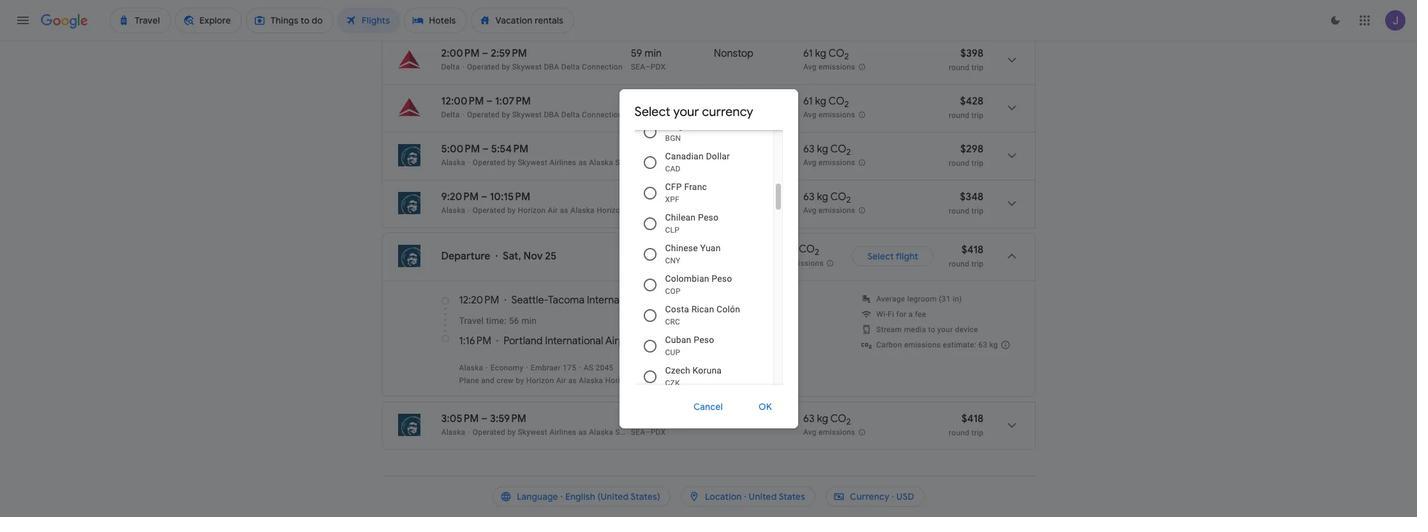 Task type: locate. For each thing, give the bounding box(es) containing it.
costa
[[665, 304, 689, 314]]

operated down 3:05 pm – 3:59 pm
[[473, 428, 505, 437]]

cny
[[665, 256, 681, 265]]

total duration 1 hr 7 min. element
[[631, 95, 714, 110]]

– inside "54 min sea – pdx"
[[646, 158, 651, 167]]

peso inside cuban peso cup
[[694, 335, 714, 345]]

united
[[749, 491, 777, 503]]

0 vertical spatial international
[[587, 294, 645, 307]]

1 nonstop flight. element from the top
[[714, 47, 754, 62]]

) up cup
[[664, 335, 667, 348]]

( left cuban
[[641, 335, 645, 348]]

1 vertical spatial peso
[[712, 273, 732, 284]]

nonstop down the 'lev' on the top of page
[[714, 143, 754, 156]]

operated for the departure time: 7:55 pm. text box
[[467, 15, 500, 24]]

hr
[[637, 95, 647, 108]]

3:05 pm – 3:59 pm
[[441, 413, 527, 426]]

1 horizontal spatial (
[[683, 294, 686, 307]]

airlines for 3:59 pm
[[550, 428, 577, 437]]

1 horizontal spatial  image
[[496, 250, 498, 263]]

peso up colón
[[712, 273, 732, 284]]

1 airlines from the top
[[550, 158, 577, 167]]

4 round from the top
[[949, 207, 970, 216]]

0 vertical spatial (
[[683, 294, 686, 307]]

round inside $428 round trip
[[949, 111, 970, 120]]

pdx inside "54 min sea – pdx"
[[651, 158, 666, 167]]

2:59 pm
[[491, 47, 527, 60]]

by down arrival time: 8:59 pm. text box
[[502, 15, 510, 24]]

0 vertical spatial $418
[[962, 244, 984, 257]]

round for 1 hr 7 min
[[949, 111, 970, 120]]

348 US dollars text field
[[960, 191, 984, 204]]

$298
[[961, 143, 984, 156]]

0 horizontal spatial your
[[673, 104, 699, 120]]

59 min sea – pdx
[[631, 47, 666, 71]]

airlines down plane and crew by horizon air as alaska horizon
[[550, 428, 577, 437]]

trip down 418 us dollars text box
[[972, 429, 984, 438]]

1 vertical spatial operated by skywest airlines as alaska skywest
[[473, 428, 646, 437]]

0 horizontal spatial select
[[635, 104, 671, 120]]

total duration 59 min. element
[[631, 47, 714, 62]]

0 vertical spatial operated by skywest airlines as alaska skywest
[[473, 158, 646, 167]]

2 for $418
[[847, 417, 851, 428]]

 image left sat, on the left of page
[[496, 250, 498, 263]]

61
[[803, 47, 813, 60], [803, 95, 813, 108]]

total duration 54 min. element
[[631, 143, 714, 158], [631, 413, 714, 428]]

international up 175
[[545, 335, 603, 348]]

language
[[517, 491, 558, 503]]

3 dba from the top
[[544, 110, 559, 119]]

kg for $398
[[815, 47, 827, 60]]

peso down costa rican colón crc
[[694, 335, 714, 345]]

cop
[[665, 287, 681, 296]]

$398
[[961, 47, 984, 60]]

2 nonstop from the top
[[714, 95, 754, 108]]

carbon
[[877, 341, 902, 350]]

fi
[[888, 310, 894, 319]]

1 vertical spatial your
[[938, 325, 953, 334]]

2 operated by skywest dba delta connection from the top
[[467, 63, 623, 71]]

0 vertical spatial connection
[[582, 15, 623, 24]]

1 operated by skywest airlines as alaska skywest from the top
[[473, 158, 646, 167]]

operated by skywest airlines as alaska skywest up "operated by horizon air as alaska horizon"
[[473, 158, 646, 167]]

$428 round trip
[[949, 95, 984, 120]]

trip down $398 text box
[[972, 63, 984, 72]]

skywest down arrival time: 8:59 pm. text box
[[512, 15, 542, 24]]

2 for $298
[[847, 147, 851, 158]]

sat,
[[503, 250, 521, 263]]

international right tacoma
[[587, 294, 645, 307]]

 image
[[462, 63, 465, 71], [496, 250, 498, 263]]

co
[[829, 47, 845, 60], [829, 95, 845, 108], [831, 143, 847, 156], [831, 191, 847, 204], [799, 243, 815, 256], [831, 413, 847, 426]]

canadian
[[665, 151, 704, 161]]

3 nonstop from the top
[[714, 143, 754, 156]]

international
[[587, 294, 645, 307], [545, 335, 603, 348]]

0 vertical spatial total duration 54 min. element
[[631, 143, 714, 158]]

trip for 55 min
[[972, 207, 984, 216]]

flight details. leaves seattle-tacoma international airport at 12:20 pm on saturday, november 25 and arrives at portland international airport at 1:16 pm on saturday, november 25. image
[[1004, 249, 1020, 264]]

1 vertical spatial operated by skywest dba delta connection
[[467, 63, 623, 71]]

tacoma
[[548, 294, 585, 307]]

trip down $418 text field
[[972, 260, 984, 269]]

– for 10:15 pm
[[481, 191, 488, 204]]

united states
[[749, 491, 805, 503]]

61 kg co 2 for $398
[[803, 47, 849, 62]]

3 nonstop flight. element from the top
[[714, 143, 754, 158]]

horizon down the 10:15 pm text box
[[518, 206, 546, 215]]

1 trip from the top
[[972, 63, 984, 72]]

trip inside $428 round trip
[[972, 111, 984, 120]]

czech
[[665, 365, 691, 376]]

pdx up cfp
[[651, 158, 666, 167]]

select flight button
[[852, 246, 934, 267]]

fee
[[915, 310, 927, 319]]

chinese
[[665, 243, 698, 253]]

select inside button
[[868, 251, 894, 262]]

1 horizontal spatial your
[[938, 325, 953, 334]]

trip
[[972, 63, 984, 72], [972, 111, 984, 120], [972, 159, 984, 168], [972, 207, 984, 216], [972, 260, 984, 269], [972, 429, 984, 438]]

chilean
[[665, 212, 696, 222]]

yuan
[[700, 243, 721, 253]]

1 vertical spatial (
[[641, 335, 645, 348]]

0 vertical spatial dba
[[544, 15, 559, 24]]

portland international airport ( pdx )
[[504, 335, 667, 348]]

location
[[705, 491, 742, 503]]

operated down 9:20 pm – 10:15 pm
[[473, 206, 505, 215]]

estimate:
[[943, 341, 977, 350]]

nonstop flight. element for 1 hr 7 min
[[714, 95, 754, 110]]

2 trip from the top
[[972, 111, 984, 120]]

round down $418 text field
[[949, 260, 970, 269]]

avg emissions for 1 hr 7 min
[[803, 111, 856, 119]]

min inside "54 min sea – pdx"
[[645, 143, 663, 156]]

nonstop flight. element for 54 min
[[714, 143, 754, 158]]

leaves seattle-tacoma international airport at 7:55 pm on saturday, november 25 and arrives at portland international airport at 8:59 pm on saturday, november 25. element
[[441, 0, 526, 12]]

round down 428 us dollars text box
[[949, 111, 970, 120]]

Arrival time: 5:54 PM. text field
[[491, 143, 529, 156]]

1 vertical spatial international
[[545, 335, 603, 348]]

1 vertical spatial select
[[868, 251, 894, 262]]

1 vertical spatial total duration 54 min. element
[[631, 413, 714, 428]]

298 US dollars text field
[[961, 143, 984, 156]]

1 total duration 54 min. element from the top
[[631, 143, 714, 158]]

total duration 54 min. element for 3:59 pm
[[631, 413, 714, 428]]

2 $418 round trip from the top
[[949, 413, 984, 438]]

chinese yuan cny
[[665, 243, 721, 265]]

operated by skywest airlines as alaska skywest for 5:00 pm – 5:54 pm
[[473, 158, 646, 167]]

colón
[[717, 304, 740, 314]]

1 vertical spatial $418
[[962, 413, 984, 426]]

skywest for 3:59 pm
[[615, 428, 646, 437]]

sea inside "54 min sea – pdx"
[[631, 158, 646, 167]]

1
[[631, 95, 635, 108]]

operated by skywest dba delta connection down 1:07 pm "text field"
[[467, 110, 623, 119]]

Departure time: 9:20 PM. text field
[[441, 191, 479, 204]]

2
[[845, 51, 849, 62], [845, 99, 849, 110], [847, 147, 851, 158], [847, 195, 851, 206], [815, 247, 820, 258], [847, 417, 851, 428]]

1 vertical spatial 61 kg co 2
[[803, 95, 849, 110]]

trip down $298 text field
[[972, 159, 984, 168]]

canadian dollar cad
[[665, 151, 730, 173]]

0 vertical spatial skywest
[[615, 158, 646, 167]]

min right 7
[[657, 95, 675, 108]]

1 vertical spatial skywest
[[615, 428, 646, 437]]

$348 round trip
[[949, 191, 984, 216]]

nonstop flight. element down cancel
[[714, 413, 754, 428]]

pdx left cuban
[[645, 335, 664, 348]]

trip down 428 us dollars text box
[[972, 111, 984, 120]]

0 vertical spatial  image
[[462, 63, 465, 71]]

airport up crc
[[647, 294, 681, 307]]

air down embraer 175 at bottom left
[[556, 377, 566, 385]]

operated down leaves seattle-tacoma international airport at 5:00 pm on saturday, november 25 and arrives at portland international airport at 5:54 pm on saturday, november 25. element
[[473, 158, 505, 167]]

0 vertical spatial $418 round trip
[[949, 244, 984, 269]]

economy
[[491, 364, 524, 373]]

device
[[955, 325, 978, 334]]

nonstop down cancel
[[714, 413, 754, 426]]

0 horizontal spatial  image
[[462, 63, 465, 71]]

nonstop flight. element up the 'lev' on the top of page
[[714, 95, 754, 110]]

2 dba from the top
[[544, 63, 559, 71]]

0 vertical spatial 61
[[803, 47, 813, 60]]

sea inside 1 hr 7 min sea – pdx
[[631, 110, 646, 119]]

2 total duration 54 min. element from the top
[[631, 413, 714, 428]]

total duration 54 min. element down bgn
[[631, 143, 714, 158]]

nonstop flight. element
[[714, 47, 754, 62], [714, 95, 754, 110], [714, 143, 754, 158], [714, 413, 754, 428]]

2 round from the top
[[949, 111, 970, 120]]

1 skywest from the top
[[615, 158, 646, 167]]

airport
[[647, 294, 681, 307], [606, 335, 639, 348]]

round inside $298 round trip
[[949, 159, 970, 168]]

skywest for leaves seattle-tacoma international airport at 5:00 pm on saturday, november 25 and arrives at portland international airport at 5:54 pm on saturday, november 25. element
[[518, 158, 548, 167]]

1:07 pm
[[495, 95, 531, 108]]

round inside $348 round trip
[[949, 207, 970, 216]]

min right '59' on the top left
[[645, 47, 662, 60]]

5:54 pm
[[491, 143, 529, 156]]

nonstop up the 'lev' on the top of page
[[714, 95, 754, 108]]

– for pdx
[[646, 428, 651, 437]]

pdx down total duration 59 min. element
[[651, 63, 666, 71]]

63 kg co 2 for $348
[[803, 191, 851, 206]]

carbon emissions estimate: 63 kg
[[877, 341, 998, 350]]

airlines
[[550, 158, 577, 167], [550, 428, 577, 437]]

total duration 54 min. element containing 54 min
[[631, 143, 714, 158]]

by right crew
[[516, 377, 524, 385]]

avg for 55 min
[[803, 206, 817, 215]]

pdx down xpf in the left of the page
[[651, 206, 666, 215]]

0 vertical spatial operated by skywest dba delta connection
[[467, 15, 623, 24]]

1 vertical spatial dba
[[544, 63, 559, 71]]

2 vertical spatial dba
[[544, 110, 559, 119]]

2 $418 from the top
[[962, 413, 984, 426]]

0 vertical spatial your
[[673, 104, 699, 120]]

1 horizontal spatial airport
[[647, 294, 681, 307]]

operated down leaves seattle-tacoma international airport at 2:00 pm on saturday, november 25 and arrives at portland international airport at 2:59 pm on saturday, november 25. element
[[467, 63, 500, 71]]

operated by skywest dba delta connection down arrival time: 8:59 pm. text box
[[467, 15, 623, 24]]

25
[[545, 250, 557, 263]]

min right 55
[[645, 191, 662, 204]]

min inside '59 min sea – pdx'
[[645, 47, 662, 60]]

2 connection from the top
[[582, 63, 623, 71]]

operated for departure time: 3:05 pm. text box
[[473, 428, 505, 437]]

nov
[[524, 250, 543, 263]]

2 nonstop flight. element from the top
[[714, 95, 754, 110]]

to
[[929, 325, 936, 334]]

1:16 pm
[[459, 335, 491, 348]]

trip inside $348 round trip
[[972, 207, 984, 216]]

round down 418 us dollars text box
[[949, 429, 970, 438]]

6 round from the top
[[949, 429, 970, 438]]

2 airlines from the top
[[550, 428, 577, 437]]

avg emissions
[[803, 63, 856, 72], [803, 111, 856, 119], [803, 158, 856, 167], [803, 206, 856, 215], [772, 259, 824, 268], [803, 428, 856, 437]]

1 vertical spatial connection
[[582, 63, 623, 71]]

trip inside $298 round trip
[[972, 159, 984, 168]]

dba for 1:07 pm
[[544, 110, 559, 119]]

skywest down 5:54 pm
[[518, 158, 548, 167]]

min right 54
[[645, 143, 663, 156]]

co for $428
[[829, 95, 845, 108]]

leaves seattle-tacoma international airport at 12:00 pm on saturday, november 25 and arrives at portland international airport at 1:07 pm on saturday, november 25. element
[[441, 95, 531, 108]]

2 61 kg co 2 from the top
[[803, 95, 849, 110]]

2 61 from the top
[[803, 95, 813, 108]]

nonstop
[[714, 47, 754, 60], [714, 95, 754, 108], [714, 143, 754, 156], [714, 413, 754, 426]]

airport up 2045
[[606, 335, 639, 348]]

select for select flight
[[868, 251, 894, 262]]

round for 55 min
[[949, 207, 970, 216]]

colombian
[[665, 273, 709, 284]]

1 vertical spatial air
[[556, 377, 566, 385]]

0 vertical spatial air
[[548, 206, 558, 215]]

) left colón
[[705, 294, 708, 307]]

0 vertical spatial 61 kg co 2
[[803, 47, 849, 62]]

pdx down 7
[[651, 110, 666, 119]]

Arrival time: 1:16 PM. text field
[[459, 335, 491, 348]]

Arrival time: 2:59 PM. text field
[[491, 47, 527, 60]]

peso inside chilean peso clp
[[698, 212, 719, 222]]

$418 for 418 us dollars text box
[[962, 413, 984, 426]]

skywest down '3:59 pm'
[[518, 428, 548, 437]]

1 vertical spatial  image
[[496, 250, 498, 263]]

1 $418 from the top
[[962, 244, 984, 257]]

1 vertical spatial airport
[[606, 335, 639, 348]]

2 operated by skywest airlines as alaska skywest from the top
[[473, 428, 646, 437]]

states)
[[631, 491, 660, 503]]

cuban peso cup
[[665, 335, 714, 357]]

pdx inside 1 hr 7 min sea – pdx
[[651, 110, 666, 119]]

3 round from the top
[[949, 159, 970, 168]]

54
[[631, 143, 643, 156]]

min inside "55 min pdx"
[[645, 191, 662, 204]]

1 vertical spatial $418 round trip
[[949, 413, 984, 438]]

dollar
[[706, 151, 730, 161]]

7
[[650, 95, 655, 108]]

your
[[673, 104, 699, 120], [938, 325, 953, 334]]

63
[[803, 143, 815, 156], [803, 191, 815, 204], [772, 243, 783, 256], [979, 341, 988, 350], [803, 413, 815, 426]]

wi-fi for a fee
[[877, 310, 927, 319]]

operated down leaves seattle-tacoma international airport at 7:55 pm on saturday, november 25 and arrives at portland international airport at 8:59 pm on saturday, november 25. element
[[467, 15, 500, 24]]

cancel button
[[679, 392, 739, 422]]

0 horizontal spatial airport
[[606, 335, 639, 348]]

pdx down czk
[[651, 428, 666, 437]]

0 vertical spatial )
[[705, 294, 708, 307]]

( right the cop
[[683, 294, 686, 307]]

for
[[897, 310, 907, 319]]

air up 25 on the left
[[548, 206, 558, 215]]

sea inside '59 min sea – pdx'
[[631, 63, 646, 71]]

1 round from the top
[[949, 63, 970, 72]]

1 horizontal spatial select
[[868, 251, 894, 262]]

 image
[[462, 110, 465, 119]]

airlines up "operated by horizon air as alaska horizon"
[[550, 158, 577, 167]]

avg for 1 hr 7 min
[[803, 111, 817, 119]]

0 horizontal spatial )
[[664, 335, 667, 348]]

3 operated by skywest dba delta connection from the top
[[467, 110, 623, 119]]

1 vertical spatial 61
[[803, 95, 813, 108]]

kg for $298
[[817, 143, 828, 156]]

pdx inside "55 min pdx"
[[651, 206, 666, 215]]

leaves seattle-tacoma international airport at 2:00 pm on saturday, november 25 and arrives at portland international airport at 2:59 pm on saturday, november 25. element
[[441, 47, 527, 60]]

55
[[631, 191, 643, 204]]

2 vertical spatial operated by skywest dba delta connection
[[467, 110, 623, 119]]

0 vertical spatial peso
[[698, 212, 719, 222]]

4 nonstop from the top
[[714, 413, 754, 426]]

2 vertical spatial peso
[[694, 335, 714, 345]]

round inside $398 round trip
[[949, 63, 970, 72]]

peso inside colombian peso cop
[[712, 273, 732, 284]]

round down $398
[[949, 63, 970, 72]]

trip down $348 on the top
[[972, 207, 984, 216]]

avg emissions for 59 min
[[803, 63, 856, 72]]

round down 348 us dollars text box
[[949, 207, 970, 216]]

round for 59 min
[[949, 63, 970, 72]]

1 $418 round trip from the top
[[949, 244, 984, 269]]

operated by skywest airlines as alaska skywest down '3:59 pm'
[[473, 428, 646, 437]]

skywest
[[615, 158, 646, 167], [615, 428, 646, 437]]

4 trip from the top
[[972, 207, 984, 216]]

total duration 54 min. element up sea – pdx
[[631, 413, 714, 428]]

nonstop flight. element up currency
[[714, 47, 754, 62]]

cup
[[665, 348, 681, 357]]

peso right chilean
[[698, 212, 719, 222]]

nonstop flight. element down the 'lev' on the top of page
[[714, 143, 754, 158]]

3 trip from the top
[[972, 159, 984, 168]]

your right to
[[938, 325, 953, 334]]

0 vertical spatial select
[[635, 104, 671, 120]]

min inside 1 hr 7 min sea – pdx
[[657, 95, 675, 108]]

operated by skywest dba delta connection
[[467, 15, 623, 24], [467, 63, 623, 71], [467, 110, 623, 119]]

sea
[[631, 63, 646, 71], [631, 110, 646, 119], [631, 158, 646, 167], [686, 294, 705, 307], [631, 428, 646, 437]]

avg
[[803, 63, 817, 72], [803, 111, 817, 119], [803, 158, 817, 167], [803, 206, 817, 215], [772, 259, 785, 268], [803, 428, 817, 437]]

round down $298 text field
[[949, 159, 970, 168]]

9:20 pm
[[441, 191, 479, 204]]

2 vertical spatial connection
[[582, 110, 623, 119]]

2 skywest from the top
[[615, 428, 646, 437]]

1 nonstop from the top
[[714, 47, 754, 60]]

operated by skywest dba delta connection down the 2:59 pm text box
[[467, 63, 623, 71]]

3 connection from the top
[[582, 110, 623, 119]]

1 vertical spatial airlines
[[550, 428, 577, 437]]

1 61 kg co 2 from the top
[[803, 47, 849, 62]]

nonstop up currency
[[714, 47, 754, 60]]

your up the bulgarian
[[673, 104, 699, 120]]

61 for 1 hr 7 min
[[803, 95, 813, 108]]

skywest for the leaves seattle-tacoma international airport at 3:05 pm on saturday, november 25 and arrives at portland international airport at 3:59 pm on saturday, november 25. element
[[518, 428, 548, 437]]

trip inside $398 round trip
[[972, 63, 984, 72]]

63 kg co 2
[[803, 143, 851, 158], [803, 191, 851, 206], [772, 243, 820, 258], [803, 413, 851, 428]]

peso for cuban peso
[[694, 335, 714, 345]]

1 dba from the top
[[544, 15, 559, 24]]

horizon down 2045
[[605, 377, 633, 385]]

operated by skywest airlines as alaska skywest for 3:05 pm – 3:59 pm
[[473, 428, 646, 437]]

min
[[645, 47, 662, 60], [657, 95, 675, 108], [645, 143, 663, 156], [645, 191, 662, 204], [522, 316, 537, 326]]

emissions for $418
[[819, 428, 856, 437]]

63 for $348
[[803, 191, 815, 204]]

min right 56
[[522, 316, 537, 326]]

1 61 from the top
[[803, 47, 813, 60]]

$348
[[960, 191, 984, 204]]

(31
[[939, 295, 951, 304]]

0 vertical spatial airlines
[[550, 158, 577, 167]]

cad
[[665, 164, 681, 173]]

by down '3:59 pm'
[[508, 428, 516, 437]]

 image down "2:00 pm" text box
[[462, 63, 465, 71]]

bulgarian lev bgn
[[665, 120, 721, 143]]



Task type: vqa. For each thing, say whether or not it's contained in the screenshot.


Task type: describe. For each thing, give the bounding box(es) containing it.
koruna
[[693, 365, 722, 376]]

428 US dollars text field
[[960, 95, 984, 108]]

skywest down the 2:59 pm text box
[[512, 63, 542, 71]]

as for 3:59 pm
[[579, 428, 587, 437]]

$418 for $418 text field
[[962, 244, 984, 257]]

emissions for $428
[[819, 111, 856, 119]]

czk
[[665, 379, 680, 388]]

– for 5:54 pm
[[483, 143, 489, 156]]

seattle-
[[512, 294, 548, 307]]

nonstop for 54 min
[[714, 143, 754, 156]]

10:15 pm
[[490, 191, 530, 204]]

avg for 59 min
[[803, 63, 817, 72]]

round for 54 min
[[949, 159, 970, 168]]

pdx inside '59 min sea – pdx'
[[651, 63, 666, 71]]

embraer
[[531, 364, 561, 373]]

lev
[[706, 120, 721, 131]]

61 kg co 2 for $428
[[803, 95, 849, 110]]

$398 round trip
[[949, 47, 984, 72]]

3:05 pm
[[441, 413, 479, 426]]

6 trip from the top
[[972, 429, 984, 438]]

2 for $428
[[845, 99, 849, 110]]

54 min sea – pdx
[[631, 143, 666, 167]]

59
[[631, 47, 642, 60]]

63 kg co 2 for $298
[[803, 143, 851, 158]]

co for $298
[[831, 143, 847, 156]]

skywest down 1:07 pm "text field"
[[512, 110, 542, 119]]

avg for 54 min
[[803, 158, 817, 167]]

colombian peso cop
[[665, 273, 732, 296]]

time:
[[486, 316, 507, 326]]

operated for departure time: 5:00 pm. text field
[[473, 158, 505, 167]]

trip for 1 hr 7 min
[[972, 111, 984, 120]]

select for select your currency
[[635, 104, 671, 120]]

trip for 54 min
[[972, 159, 984, 168]]

1 hr 7 min sea – pdx
[[631, 95, 675, 119]]

$428
[[960, 95, 984, 108]]

in)
[[953, 295, 962, 304]]

cfp franc xpf
[[665, 182, 707, 204]]

clp
[[665, 226, 680, 235]]

$418 round trip for $418 text field
[[949, 244, 984, 269]]

– for 1:07 pm
[[486, 95, 493, 108]]

5:00 pm – 5:54 pm
[[441, 143, 529, 156]]

12:00 pm – 1:07 pm
[[441, 95, 531, 108]]

1 operated by skywest dba delta connection from the top
[[467, 15, 623, 24]]

emissions for $348
[[819, 206, 856, 215]]

crew
[[497, 377, 514, 385]]

1 connection from the top
[[582, 15, 623, 24]]

63 for $298
[[803, 143, 815, 156]]

select your currency
[[635, 104, 754, 120]]

crc
[[665, 318, 680, 326]]

Arrival time: 10:15 PM. text field
[[490, 191, 530, 204]]

63 for $418
[[803, 413, 815, 426]]

avg emissions for 55 min
[[803, 206, 856, 215]]

– inside 1 hr 7 min sea – pdx
[[646, 110, 651, 119]]

55 min pdx
[[631, 191, 666, 215]]

Departure time: 7:55 PM. text field
[[441, 0, 478, 12]]

nonstop for 59 min
[[714, 47, 754, 60]]

(united
[[598, 491, 629, 503]]

Departure time: 2:00 PM. text field
[[441, 47, 480, 60]]

ok
[[759, 401, 773, 413]]

2:00 pm
[[441, 47, 480, 60]]

175
[[563, 364, 576, 373]]

nonstop flight. element for 59 min
[[714, 47, 754, 62]]

Departure time: 3:05 PM. text field
[[441, 413, 479, 426]]

Departure time: 12:20 PM. text field
[[459, 294, 499, 307]]

Arrival time: 8:59 PM. text field
[[489, 0, 526, 12]]

total duration 55 min. element
[[631, 191, 714, 206]]

co for $398
[[829, 47, 845, 60]]

avg emissions for 54 min
[[803, 158, 856, 167]]

average
[[877, 295, 905, 304]]

skywest for leaves seattle-tacoma international airport at 7:55 pm on saturday, november 25 and arrives at portland international airport at 8:59 pm on saturday, november 25. element
[[512, 15, 542, 24]]

stream media to your device
[[877, 325, 978, 334]]

costa rican colón crc
[[665, 304, 740, 326]]

cuban
[[665, 335, 692, 345]]

leaves seattle-tacoma international airport at 9:20 pm on saturday, november 25 and arrives at portland international airport at 10:15 pm on saturday, november 25. element
[[441, 191, 530, 204]]

1 vertical spatial )
[[664, 335, 667, 348]]

by down 5:54 pm
[[508, 158, 516, 167]]

– inside '59 min sea – pdx'
[[646, 63, 651, 71]]

currency
[[850, 491, 890, 503]]

carbon emissions estimate: 63 kilograms element
[[877, 341, 998, 350]]

sat, nov 25
[[503, 250, 557, 263]]

Arrival time: 3:59 PM. text field
[[490, 413, 527, 426]]

as for 10:15 pm
[[560, 206, 569, 215]]

kg for $418
[[817, 413, 828, 426]]

connection for 59
[[582, 63, 623, 71]]

2:00 pm – 2:59 pm
[[441, 47, 527, 60]]

peso for colombian peso
[[712, 273, 732, 284]]

peso for chilean peso
[[698, 212, 719, 222]]

by down 1:07 pm "text field"
[[502, 110, 510, 119]]

63 kg co 2 for $418
[[803, 413, 851, 428]]

dba for 2:59 pm
[[544, 63, 559, 71]]

5 trip from the top
[[972, 260, 984, 269]]

nonstop for 1 hr 7 min
[[714, 95, 754, 108]]

56
[[509, 316, 519, 326]]

2 for $348
[[847, 195, 851, 206]]

average legroom (31 in)
[[877, 295, 962, 304]]

398 US dollars text field
[[961, 47, 984, 60]]

media
[[904, 325, 926, 334]]

61 for 59 min
[[803, 47, 813, 60]]

portland
[[504, 335, 543, 348]]

bulgarian
[[665, 120, 704, 131]]

5:00 pm
[[441, 143, 480, 156]]

xpf
[[665, 195, 680, 204]]

$418 round trip for 418 us dollars text box
[[949, 413, 984, 438]]

12:20 pm
[[459, 294, 499, 307]]

5 round from the top
[[949, 260, 970, 269]]

 image for operated by skywest dba delta connection
[[462, 63, 465, 71]]

418 US dollars text field
[[962, 244, 984, 257]]

horizon left "55 min pdx"
[[597, 206, 625, 215]]

 image for sat, nov 25
[[496, 250, 498, 263]]

operated by skywest dba delta connection for 2:59 pm
[[467, 63, 623, 71]]

usd
[[897, 491, 915, 503]]

0 horizontal spatial (
[[641, 335, 645, 348]]

operated by skywest dba delta connection for 1:07 pm
[[467, 110, 623, 119]]

2045
[[596, 364, 614, 373]]

min for 54 min
[[645, 143, 663, 156]]

4 nonstop flight. element from the top
[[714, 413, 754, 428]]

Departure time: 5:00 PM. text field
[[441, 143, 480, 156]]

plane and crew by horizon air as alaska horizon
[[459, 377, 633, 385]]

by down the 10:15 pm text box
[[508, 206, 516, 215]]

trip for 59 min
[[972, 63, 984, 72]]

select flight
[[868, 251, 918, 262]]

chilean peso clp
[[665, 212, 719, 235]]

12:00 pm
[[441, 95, 484, 108]]

operated for departure time: 9:20 pm. text box
[[473, 206, 505, 215]]

by down the 2:59 pm text box
[[502, 63, 510, 71]]

1 horizontal spatial )
[[705, 294, 708, 307]]

stream
[[877, 325, 902, 334]]

min for 59 min
[[645, 47, 662, 60]]

and
[[481, 377, 495, 385]]

co for $348
[[831, 191, 847, 204]]

Departure time: 12:00 PM. text field
[[441, 95, 484, 108]]

english
[[565, 491, 596, 503]]

operated down 12:00 pm – 1:07 pm
[[467, 110, 500, 119]]

kg for $428
[[815, 95, 827, 108]]

states
[[779, 491, 805, 503]]

2 for $398
[[845, 51, 849, 62]]

emissions for $298
[[819, 158, 856, 167]]

as 2045
[[584, 364, 614, 373]]

connection for 1
[[582, 110, 623, 119]]

wi-
[[877, 310, 888, 319]]

418 US dollars text field
[[962, 413, 984, 426]]

$298 round trip
[[949, 143, 984, 168]]

travel
[[459, 316, 484, 326]]

Arrival time: 1:07 PM. text field
[[495, 95, 531, 108]]

as
[[584, 364, 594, 373]]

total duration 54 min. element for 5:54 pm
[[631, 143, 714, 158]]

horizon down embraer
[[526, 377, 554, 385]]

plane
[[459, 377, 479, 385]]

0 vertical spatial airport
[[647, 294, 681, 307]]

co for $418
[[831, 413, 847, 426]]

a
[[909, 310, 913, 319]]

emissions for $398
[[819, 63, 856, 72]]

seattle-tacoma international airport ( sea )
[[512, 294, 708, 307]]

– for 2:59 pm
[[482, 47, 488, 60]]

9:20 pm – 10:15 pm
[[441, 191, 530, 204]]

– for 3:59 pm
[[481, 413, 488, 426]]

leaves seattle-tacoma international airport at 3:05 pm on saturday, november 25 and arrives at portland international airport at 3:59 pm on saturday, november 25. element
[[441, 413, 527, 426]]

sea – pdx
[[631, 428, 666, 437]]

currency
[[702, 104, 754, 120]]

kg for $348
[[817, 191, 828, 204]]

travel time: 56 min
[[459, 316, 537, 326]]

as for 5:54 pm
[[579, 158, 587, 167]]

airlines for 5:54 pm
[[550, 158, 577, 167]]

skywest for 5:54 pm
[[615, 158, 646, 167]]

min for 55 min
[[645, 191, 662, 204]]

3:59 pm
[[490, 413, 527, 426]]

leaves seattle-tacoma international airport at 5:00 pm on saturday, november 25 and arrives at portland international airport at 5:54 pm on saturday, november 25. element
[[441, 143, 529, 156]]



